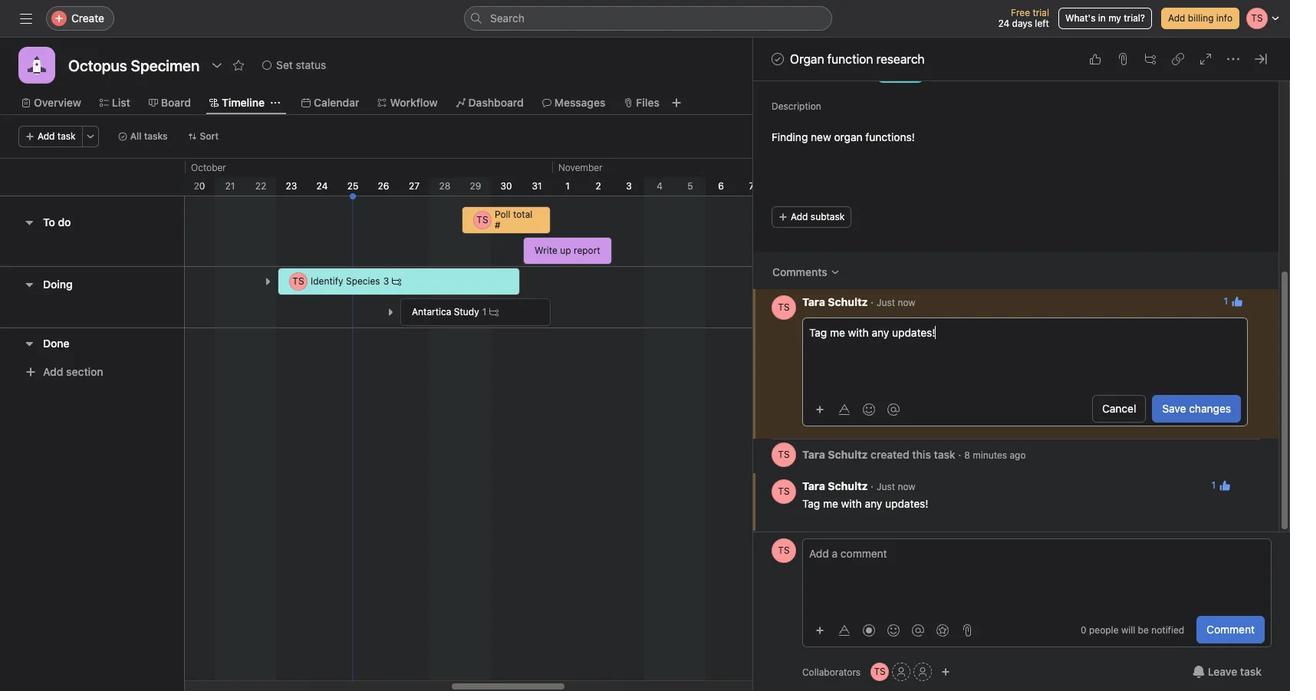 Task type: locate. For each thing, give the bounding box(es) containing it.
antartica study
[[412, 306, 479, 318]]

0 vertical spatial 24
[[999, 18, 1010, 29]]

1 just from the top
[[877, 297, 896, 308]]

0 vertical spatial emoji image
[[863, 403, 876, 416]]

task inside button
[[57, 130, 76, 142]]

add down done button
[[43, 365, 63, 378]]

1 vertical spatial any
[[865, 497, 883, 510]]

1 vertical spatial tara schultz · just now
[[803, 480, 916, 493]]

tara schultz link
[[803, 295, 868, 308], [803, 448, 868, 461], [803, 480, 868, 493]]

with
[[848, 326, 869, 339], [842, 497, 862, 510]]

ago
[[1010, 449, 1026, 461]]

sort button
[[181, 126, 226, 147]]

write up report
[[535, 245, 601, 256]]

timeline link
[[209, 94, 265, 111]]

task left more actions image
[[57, 130, 76, 142]]

0 likes. click to like this task image
[[1090, 53, 1102, 65]]

1 button for 3rd the tara schultz link
[[1207, 475, 1236, 496]]

24 inside free trial 24 days left
[[999, 18, 1010, 29]]

add section
[[43, 365, 103, 378]]

0 vertical spatial 3
[[626, 180, 632, 192]]

add
[[1169, 12, 1186, 24], [38, 130, 55, 142], [791, 211, 808, 223], [43, 365, 63, 378]]

1 vertical spatial now
[[898, 481, 916, 493]]

1 vertical spatial formatting image
[[839, 624, 851, 637]]

2 toolbar from the top
[[810, 619, 978, 641]]

0 vertical spatial ·
[[871, 295, 874, 308]]

27
[[409, 180, 420, 192]]

3 schultz from the top
[[828, 480, 868, 493]]

schultz for second the tara schultz link from the bottom of the the organ function research dialog
[[828, 448, 868, 461]]

free trial 24 days left
[[999, 7, 1050, 29]]

1 horizontal spatial 3
[[626, 180, 632, 192]]

me
[[830, 326, 846, 339], [823, 497, 839, 510]]

2 just from the top
[[877, 481, 896, 493]]

appreciations image
[[937, 624, 949, 637]]

cancel button
[[1093, 395, 1147, 423]]

0 vertical spatial tara
[[803, 295, 826, 308]]

organ
[[834, 130, 863, 143]]

1 now from the top
[[898, 297, 916, 308]]

tab actions image
[[271, 98, 280, 107]]

2 now from the top
[[898, 481, 916, 493]]

2 tara schultz link from the top
[[803, 448, 868, 461]]

3 left leftcount image
[[383, 275, 389, 287]]

save changes
[[1163, 402, 1232, 415]]

· for 3rd the tara schultz link
[[871, 480, 874, 493]]

board
[[161, 96, 191, 109]]

task left 8
[[934, 448, 956, 461]]

be
[[1138, 625, 1149, 636]]

23
[[286, 180, 297, 192]]

dashboard
[[469, 96, 524, 109]]

insert an object image
[[816, 405, 825, 414]]

1 tara schultz link from the top
[[803, 295, 868, 308]]

0 vertical spatial now
[[898, 297, 916, 308]]

add left subtask
[[791, 211, 808, 223]]

1 vertical spatial tara
[[803, 448, 826, 461]]

updates!
[[893, 326, 936, 339], [886, 497, 929, 510]]

to
[[43, 216, 55, 229]]

0 vertical spatial tara schultz link
[[803, 295, 868, 308]]

3 left the 4
[[626, 180, 632, 192]]

toolbar up add or remove collaborators icon
[[810, 619, 978, 641]]

dashboard link
[[456, 94, 524, 111]]

1 vertical spatial toolbar
[[810, 619, 978, 641]]

1 vertical spatial task
[[934, 448, 956, 461]]

1 tara from the top
[[803, 295, 826, 308]]

task inside "button"
[[1241, 665, 1262, 678]]

add inside main content
[[791, 211, 808, 223]]

up
[[560, 245, 571, 256]]

main content
[[754, 0, 1291, 532]]

board link
[[149, 94, 191, 111]]

rocket image
[[28, 56, 46, 74]]

add billing info button
[[1162, 8, 1240, 29]]

messages
[[555, 96, 606, 109]]

collapse task list for the section doing image
[[23, 279, 35, 291]]

2 vertical spatial schultz
[[828, 480, 868, 493]]

0 vertical spatial with
[[848, 326, 869, 339]]

task for leave task
[[1241, 665, 1262, 678]]

3
[[626, 180, 632, 192], [383, 275, 389, 287]]

ts
[[477, 214, 489, 226], [293, 275, 304, 287], [778, 302, 790, 313], [778, 449, 790, 460], [778, 486, 790, 497], [778, 545, 790, 556], [874, 666, 886, 678]]

toolbar
[[810, 398, 908, 420], [810, 619, 978, 641]]

0 horizontal spatial 3
[[383, 275, 389, 287]]

24 left days on the right of page
[[999, 18, 1010, 29]]

cancel
[[1103, 402, 1137, 415]]

2 formatting image from the top
[[839, 624, 851, 637]]

identify
[[311, 275, 343, 287]]

1 vertical spatial 1 button
[[1207, 475, 1236, 496]]

0 vertical spatial 1 button
[[1220, 291, 1249, 312]]

sort
[[200, 130, 219, 142]]

add tab image
[[671, 97, 683, 109]]

status
[[787, 70, 815, 81]]

tag me with any updates!
[[810, 326, 936, 339], [803, 497, 929, 510]]

formatting image for save changes
[[839, 403, 851, 416]]

24
[[999, 18, 1010, 29], [317, 180, 328, 192]]

28
[[439, 180, 451, 192]]

november
[[559, 162, 603, 173]]

schultz down comments dropdown button
[[828, 295, 868, 308]]

main content containing finding new organ functions!
[[754, 0, 1291, 532]]

finding
[[772, 130, 808, 143]]

total
[[513, 209, 533, 220]]

1 tara schultz · just now from the top
[[803, 295, 916, 308]]

1 schultz from the top
[[828, 295, 868, 308]]

1 vertical spatial just
[[877, 481, 896, 493]]

1 toolbar from the top
[[810, 398, 908, 420]]

0 vertical spatial tara schultz · just now
[[803, 295, 916, 308]]

tara schultz · just now down "created"
[[803, 480, 916, 493]]

24 right 23
[[317, 180, 328, 192]]

3 tara from the top
[[803, 480, 826, 493]]

organ function research dialog
[[754, 0, 1291, 691]]

1 vertical spatial 24
[[317, 180, 328, 192]]

create button
[[46, 6, 114, 31]]

add subtask button
[[772, 206, 852, 228]]

2 schultz from the top
[[828, 448, 868, 461]]

organ function research
[[790, 52, 925, 66]]

2 tara schultz · just now from the top
[[803, 480, 916, 493]]

1 vertical spatial tara schultz link
[[803, 448, 868, 461]]

attach a file or paste an image image
[[962, 624, 974, 637]]

0 people will be notified
[[1081, 625, 1185, 636]]

add for add billing info
[[1169, 12, 1186, 24]]

list link
[[100, 94, 130, 111]]

emoji image
[[863, 403, 876, 416], [888, 624, 900, 637]]

1 vertical spatial schultz
[[828, 448, 868, 461]]

1 horizontal spatial emoji image
[[888, 624, 900, 637]]

1 horizontal spatial 24
[[999, 18, 1010, 29]]

notified
[[1152, 625, 1185, 636]]

2 vertical spatial tara
[[803, 480, 826, 493]]

full screen image
[[1200, 53, 1212, 65]]

now
[[898, 297, 916, 308], [898, 481, 916, 493]]

just for 3rd the tara schultz link
[[877, 481, 896, 493]]

november 1
[[559, 162, 603, 192]]

2 vertical spatial task
[[1241, 665, 1262, 678]]

show options image
[[211, 59, 223, 71]]

ts button
[[772, 295, 797, 320], [772, 443, 797, 467], [772, 480, 797, 504], [772, 539, 797, 563], [871, 663, 889, 681]]

formatting image
[[839, 403, 851, 416], [839, 624, 851, 637]]

poll total #
[[495, 209, 533, 231]]

5
[[688, 180, 693, 192]]

1 vertical spatial emoji image
[[888, 624, 900, 637]]

tara schultz · just now down comments dropdown button
[[803, 295, 916, 308]]

task right the leave
[[1241, 665, 1262, 678]]

1 button
[[1220, 291, 1249, 312], [1207, 475, 1236, 496]]

toolbar up "created"
[[810, 398, 908, 420]]

4
[[657, 180, 663, 192]]

add down overview link
[[38, 130, 55, 142]]

done button
[[43, 330, 70, 357]]

files link
[[624, 94, 660, 111]]

0 vertical spatial formatting image
[[839, 403, 851, 416]]

save
[[1163, 402, 1187, 415]]

0 horizontal spatial 24
[[317, 180, 328, 192]]

set status
[[276, 58, 326, 71]]

1 inside november 1
[[566, 180, 570, 192]]

save changes button
[[1153, 395, 1242, 423]]

days
[[1013, 18, 1033, 29]]

emoji image left at mention image
[[888, 624, 900, 637]]

comment button
[[1197, 616, 1265, 644]]

2 horizontal spatial task
[[1241, 665, 1262, 678]]

trial?
[[1124, 12, 1146, 24]]

21
[[225, 180, 235, 192]]

0 vertical spatial tag me with any updates!
[[810, 326, 936, 339]]

emoji image left at mention icon
[[863, 403, 876, 416]]

0 vertical spatial me
[[830, 326, 846, 339]]

add for add subtask
[[791, 211, 808, 223]]

2 vertical spatial tara schultz link
[[803, 480, 868, 493]]

add left billing
[[1169, 12, 1186, 24]]

schultz left "created"
[[828, 448, 868, 461]]

1 formatting image from the top
[[839, 403, 851, 416]]

1 horizontal spatial task
[[934, 448, 956, 461]]

0 vertical spatial task
[[57, 130, 76, 142]]

0 horizontal spatial task
[[57, 130, 76, 142]]

1 vertical spatial updates!
[[886, 497, 929, 510]]

now for 3rd the tara schultz link
[[898, 481, 916, 493]]

set
[[276, 58, 293, 71]]

leftcount image
[[490, 308, 499, 317]]

collaborators
[[803, 666, 861, 678]]

2 tara from the top
[[803, 448, 826, 461]]

at mention image
[[912, 624, 925, 637]]

done
[[43, 336, 70, 350]]

1 vertical spatial tag
[[803, 497, 821, 510]]

2 vertical spatial ·
[[871, 480, 874, 493]]

0 vertical spatial just
[[877, 297, 896, 308]]

· for 3rd the tara schultz link from the bottom of the the organ function research dialog
[[871, 295, 874, 308]]

formatting image right insert an object image
[[839, 403, 851, 416]]

None text field
[[64, 51, 203, 79]]

schultz down tara schultz created this task · 8 minutes ago
[[828, 480, 868, 493]]

0 vertical spatial schultz
[[828, 295, 868, 308]]

·
[[871, 295, 874, 308], [959, 448, 962, 461], [871, 480, 874, 493]]

1 vertical spatial me
[[823, 497, 839, 510]]

0 vertical spatial toolbar
[[810, 398, 908, 420]]

my
[[1109, 12, 1122, 24]]

formatting image left record a video image on the right
[[839, 624, 851, 637]]

show subtasks for task identify species image
[[263, 277, 272, 286]]

overview link
[[21, 94, 81, 111]]

do
[[58, 216, 71, 229]]



Task type: describe. For each thing, give the bounding box(es) containing it.
add for add task
[[38, 130, 55, 142]]

add task
[[38, 130, 76, 142]]

just for 3rd the tara schultz link from the bottom of the the organ function research dialog
[[877, 297, 896, 308]]

close details image
[[1255, 53, 1268, 65]]

tara for 3rd the tara schultz link from the bottom of the the organ function research dialog
[[803, 295, 826, 308]]

timeline
[[222, 96, 265, 109]]

left
[[1035, 18, 1050, 29]]

tara for 3rd the tara schultz link
[[803, 480, 826, 493]]

overview
[[34, 96, 81, 109]]

8
[[965, 449, 971, 461]]

status
[[296, 58, 326, 71]]

species
[[346, 275, 380, 287]]

doing
[[43, 278, 73, 291]]

toolbar for save changes
[[810, 398, 908, 420]]

leftcount image
[[392, 277, 401, 286]]

add to starred image
[[233, 59, 245, 71]]

copy task link image
[[1173, 53, 1185, 65]]

add or remove collaborators image
[[942, 668, 951, 677]]

files
[[636, 96, 660, 109]]

more actions image
[[86, 132, 95, 141]]

section
[[66, 365, 103, 378]]

add section button
[[18, 358, 109, 386]]

3 tara schultz link from the top
[[803, 480, 868, 493]]

all tasks button
[[111, 126, 175, 147]]

insert an object image
[[816, 626, 825, 635]]

new
[[811, 130, 832, 143]]

schultz for 3rd the tara schultz link
[[828, 480, 868, 493]]

7
[[749, 180, 755, 192]]

identify species
[[311, 275, 380, 287]]

all tasks
[[130, 130, 168, 142]]

task inside main content
[[934, 448, 956, 461]]

add billing info
[[1169, 12, 1233, 24]]

comment
[[1207, 623, 1255, 636]]

1 button for 3rd the tara schultz link from the bottom of the the organ function research dialog
[[1220, 291, 1249, 312]]

subtask
[[811, 211, 845, 223]]

29
[[470, 180, 481, 192]]

created
[[871, 448, 910, 461]]

tasks
[[144, 130, 168, 142]]

people
[[1090, 625, 1119, 636]]

search list box
[[464, 6, 833, 31]]

comments button
[[763, 259, 850, 286]]

1 vertical spatial tag me with any updates!
[[803, 497, 929, 510]]

0 vertical spatial tag
[[810, 326, 827, 339]]

to do button
[[43, 209, 71, 236]]

leave task
[[1208, 665, 1262, 678]]

more actions for this task image
[[1228, 53, 1240, 65]]

attachments: add a file to this task, organ function research image
[[1117, 53, 1130, 65]]

1 vertical spatial with
[[842, 497, 862, 510]]

comments
[[773, 266, 828, 279]]

#
[[495, 219, 501, 231]]

tara schultz created this task · 8 minutes ago
[[803, 448, 1026, 461]]

tara for second the tara schultz link from the bottom of the the organ function research dialog
[[803, 448, 826, 461]]

workflow link
[[378, 94, 438, 111]]

Completed checkbox
[[769, 50, 787, 68]]

22
[[255, 180, 266, 192]]

functions!
[[866, 130, 915, 143]]

show subtasks for task antartica study image
[[386, 308, 395, 317]]

what's in my trial? button
[[1059, 8, 1153, 29]]

collapse task list for the section to do image
[[23, 216, 35, 229]]

calendar
[[314, 96, 359, 109]]

study
[[454, 306, 479, 318]]

30
[[501, 180, 512, 192]]

all
[[130, 130, 142, 142]]

search
[[490, 12, 525, 25]]

report
[[574, 245, 601, 256]]

at mention image
[[888, 403, 900, 416]]

0 vertical spatial updates!
[[893, 326, 936, 339]]

20
[[194, 180, 205, 192]]

billing
[[1189, 12, 1214, 24]]

calendar link
[[302, 94, 359, 111]]

2
[[596, 180, 601, 192]]

1 vertical spatial ·
[[959, 448, 962, 461]]

now for 3rd the tara schultz link from the bottom of the the organ function research dialog
[[898, 297, 916, 308]]

what's
[[1066, 12, 1096, 24]]

in
[[1099, 12, 1106, 24]]

completed image
[[769, 50, 787, 68]]

october
[[191, 162, 226, 173]]

0 horizontal spatial emoji image
[[863, 403, 876, 416]]

this
[[913, 448, 931, 461]]

toolbar for comment
[[810, 619, 978, 641]]

write
[[535, 245, 558, 256]]

leave task button
[[1183, 658, 1272, 686]]

set status button
[[256, 54, 333, 76]]

research
[[877, 52, 925, 66]]

free
[[1011, 7, 1031, 18]]

tara schultz · just now for 3rd the tara schultz link from the bottom of the the organ function research dialog
[[803, 295, 916, 308]]

add subtask image
[[1145, 53, 1157, 65]]

add task button
[[18, 126, 83, 147]]

31
[[532, 180, 542, 192]]

0
[[1081, 625, 1087, 636]]

expand sidebar image
[[20, 12, 32, 25]]

26
[[378, 180, 389, 192]]

finding new organ functions!
[[772, 130, 915, 143]]

1 vertical spatial 3
[[383, 275, 389, 287]]

0 vertical spatial any
[[872, 326, 890, 339]]

add for add section
[[43, 365, 63, 378]]

task for add task
[[57, 130, 76, 142]]

info
[[1217, 12, 1233, 24]]

leave
[[1208, 665, 1238, 678]]

doing button
[[43, 271, 73, 299]]

schultz for 3rd the tara schultz link from the bottom of the the organ function research dialog
[[828, 295, 868, 308]]

formatting image for comment
[[839, 624, 851, 637]]

minutes
[[973, 449, 1008, 461]]

description
[[772, 101, 822, 112]]

workflow
[[390, 96, 438, 109]]

tara schultz · just now for 3rd the tara schultz link
[[803, 480, 916, 493]]

poll
[[495, 209, 511, 220]]

record a video image
[[863, 624, 876, 637]]

collapse task list for the section done image
[[23, 337, 35, 350]]

create
[[71, 12, 104, 25]]

will
[[1122, 625, 1136, 636]]



Task type: vqa. For each thing, say whether or not it's contained in the screenshot.
the bottom you
no



